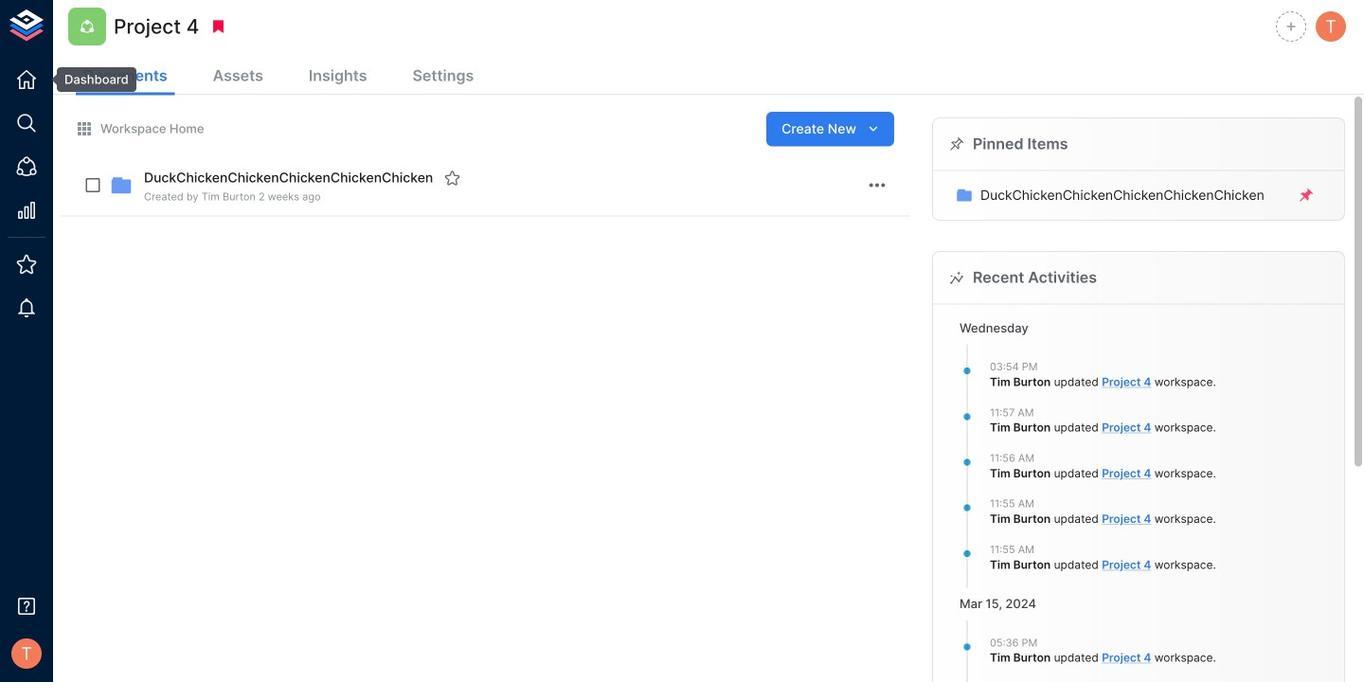 Task type: vqa. For each thing, say whether or not it's contained in the screenshot.
Hide Wiki image
no



Task type: describe. For each thing, give the bounding box(es) containing it.
unpin image
[[1298, 187, 1316, 204]]



Task type: locate. For each thing, give the bounding box(es) containing it.
remove bookmark image
[[210, 18, 227, 35]]

favorite image
[[444, 170, 461, 187]]

tooltip
[[44, 67, 136, 92]]



